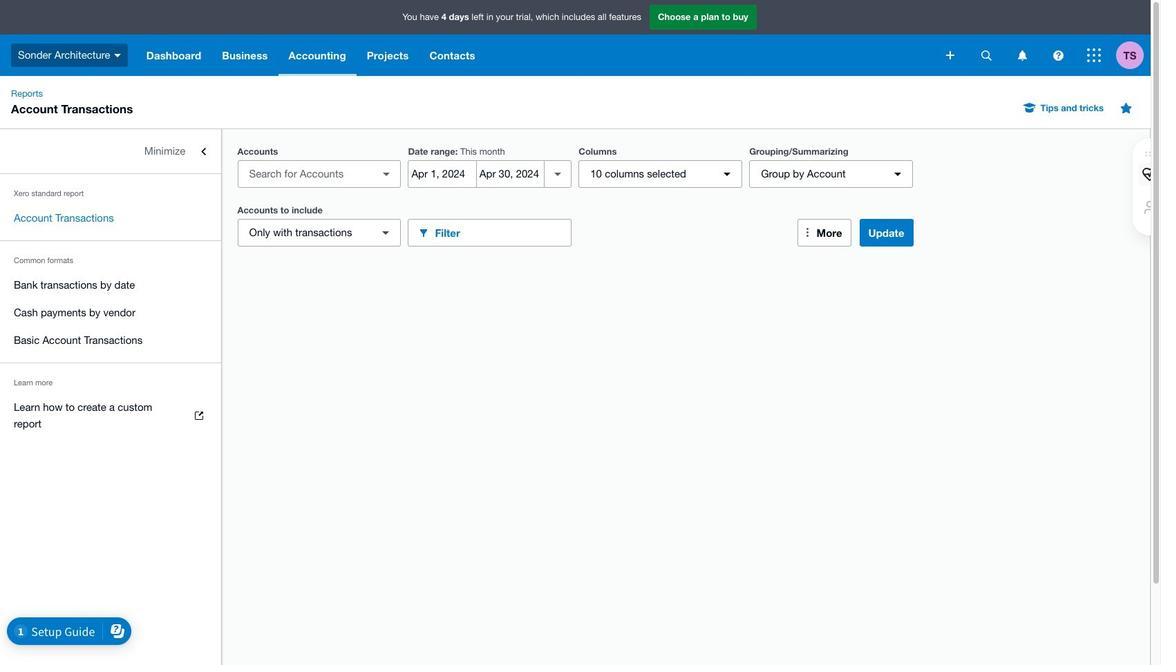 Task type: locate. For each thing, give the bounding box(es) containing it.
Search for Accounts text field
[[238, 161, 376, 187]]

banner
[[0, 0, 1151, 76]]

svg image
[[1018, 50, 1027, 61], [947, 51, 955, 59], [114, 54, 121, 57]]

1 horizontal spatial svg image
[[947, 51, 955, 59]]

list of convenience dates image
[[544, 160, 572, 188]]

remove from favorites image
[[1113, 94, 1140, 122]]

svg image
[[1088, 48, 1102, 62], [982, 50, 992, 61], [1053, 50, 1064, 61]]

None field
[[238, 160, 401, 188]]

1 horizontal spatial svg image
[[1053, 50, 1064, 61]]

open image
[[373, 160, 401, 188]]



Task type: vqa. For each thing, say whether or not it's contained in the screenshot.
"Select end date" FIELD
yes



Task type: describe. For each thing, give the bounding box(es) containing it.
2 horizontal spatial svg image
[[1088, 48, 1102, 62]]

Select start date field
[[409, 161, 476, 187]]

Select end date field
[[477, 161, 544, 187]]

0 horizontal spatial svg image
[[982, 50, 992, 61]]

0 horizontal spatial svg image
[[114, 54, 121, 57]]

2 horizontal spatial svg image
[[1018, 50, 1027, 61]]



